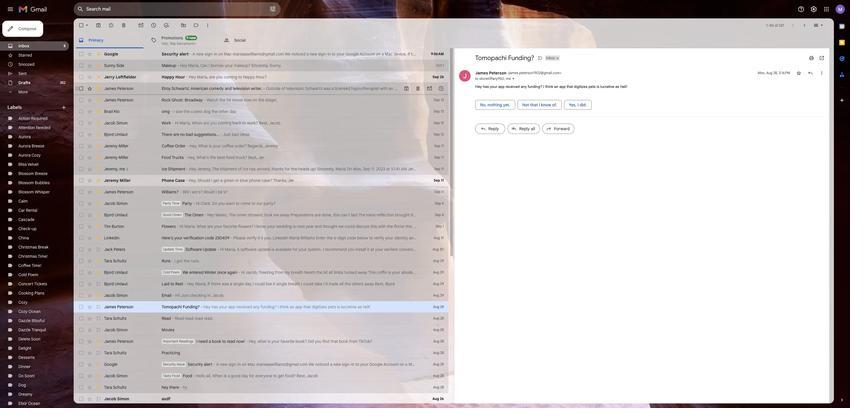Task type: vqa. For each thing, say whether or not it's contained in the screenshot.


Task type: locate. For each thing, give the bounding box(es) containing it.
None checkbox
[[78, 22, 84, 28], [78, 132, 84, 138], [78, 143, 84, 149], [78, 155, 84, 161], [78, 178, 84, 184], [78, 189, 84, 195], [78, 201, 84, 207], [78, 235, 84, 241], [78, 270, 84, 276], [78, 293, 84, 299], [78, 327, 84, 333], [78, 339, 84, 345], [78, 350, 84, 356], [78, 362, 84, 368], [78, 374, 84, 379], [78, 22, 84, 28], [78, 132, 84, 138], [78, 143, 84, 149], [78, 155, 84, 161], [78, 178, 84, 184], [78, 189, 84, 195], [78, 201, 84, 207], [78, 235, 84, 241], [78, 270, 84, 276], [78, 293, 84, 299], [78, 327, 84, 333], [78, 339, 84, 345], [78, 350, 84, 356], [78, 362, 84, 368], [78, 374, 84, 379]]

jer
[[258, 155, 264, 160], [288, 178, 294, 183]]

aurora for aurora breeze
[[18, 144, 31, 149]]

31 row from the top
[[74, 394, 449, 405]]

1 13 from the top
[[441, 98, 444, 102]]

toolbar inside row
[[401, 86, 447, 92]]

0 vertical spatial funding?
[[528, 85, 542, 89]]

8 28 from the top
[[440, 386, 444, 390]]

lucrative inside row
[[341, 305, 357, 310]]

single down my
[[277, 282, 287, 287]]

dog
[[18, 383, 26, 388]]

1 4 from the top
[[442, 201, 444, 206]]

peterson for tomopachi funding? - hey has your app received any funding? i think an app that digitizes pets is lucrative as hell!
[[117, 305, 133, 310]]

jeremy miller for food trucks
[[104, 155, 129, 160]]

weekend.
[[413, 224, 431, 229]]

maria, up checking
[[195, 282, 207, 287]]

blossom whisper
[[18, 190, 50, 195]]

coffee time!
[[18, 263, 41, 268]]

toolbar
[[401, 86, 447, 92]]

jacob for 22th row from the top
[[104, 293, 115, 298]]

4 aug 29 from the top
[[433, 294, 444, 298]]

28 for 2nd row from the bottom
[[440, 386, 444, 390]]

0 vertical spatial was
[[419, 52, 426, 57]]

3 jacob simon from the top
[[104, 293, 128, 298]]

4 for hi clark, do you want to come to our party?
[[442, 201, 444, 206]]

writer.
[[251, 86, 262, 91]]

the left the floor, on the bottom right of the page
[[514, 213, 520, 218]]

1 horizontal spatial reply
[[519, 126, 530, 131]]

1 vertical spatial christmas
[[18, 254, 37, 259]]

could left take
[[303, 282, 313, 287]]

a
[[193, 52, 195, 57], [237, 247, 240, 252], [273, 282, 275, 287], [216, 362, 219, 367]]

2 4 from the top
[[442, 213, 444, 217]]

1 horizontal spatial ,
[[504, 77, 505, 81]]

3 schultz from the top
[[113, 351, 127, 356]]

flowers?
[[238, 224, 254, 229]]

2 sep 12 from the top
[[434, 132, 444, 137]]

2 row from the top
[[74, 60, 449, 71]]

are for maria,
[[209, 75, 215, 80]]

230409 left please
[[215, 236, 229, 241]]

0 horizontal spatial of
[[238, 167, 242, 172]]

onwards
[[440, 270, 456, 275]]

aug for 31th row from the top
[[433, 397, 439, 401]]

aug for row containing jack peters
[[433, 247, 439, 252]]

2 vertical spatial has
[[212, 305, 218, 310]]

blossom for blossom bubbles
[[18, 180, 34, 186]]

29 for laid to rest - hey maria, if there was a single day i could live a single breath i could take i'd trade all the others away best, bjord
[[440, 282, 444, 286]]

1 vertical spatial an
[[290, 305, 294, 310]]

labels image
[[193, 22, 199, 28]]

best, down 'coffin'
[[375, 282, 384, 287]]

simon for email
[[116, 293, 128, 298]]

security down yelp
[[162, 52, 178, 57]]

think up movies link
[[280, 305, 289, 310]]

dazzle up delete
[[18, 328, 31, 333]]

6 28 from the top
[[440, 363, 444, 367]]

help
[[537, 362, 545, 367]]

hit
[[226, 98, 231, 103]]

, inside row
[[117, 166, 118, 172]]

6 row from the top
[[74, 106, 449, 117]]

peterson for williams? - will i am's? would i be's?
[[117, 190, 133, 195]]

sep 4 up the ordeal
[[435, 201, 444, 206]]

there right hey at the left
[[169, 385, 179, 390]]

1 horizontal spatial inbox
[[546, 56, 555, 60]]

26 for happy hour
[[440, 75, 444, 79]]

2 schultz from the top
[[113, 316, 127, 321]]

hi
[[175, 121, 179, 126], [196, 201, 200, 206], [180, 224, 183, 229], [220, 247, 224, 252], [241, 270, 245, 275]]

peterson for rock ghost: broadway - watch the hit movie now on the stage!
[[117, 98, 133, 103]]

0 vertical spatial jer
[[258, 155, 264, 160]]

jacob for 25th row from the top
[[104, 328, 115, 333]]

0 vertical spatial hell!
[[621, 85, 627, 89]]

jeremy
[[104, 144, 118, 149], [265, 144, 278, 149], [104, 155, 118, 160], [104, 166, 117, 172], [408, 167, 421, 172], [104, 178, 119, 183]]

29
[[440, 259, 444, 263], [440, 270, 444, 275], [440, 282, 444, 286], [440, 294, 444, 298]]

sep for i saw the cutest dog the other day
[[434, 109, 440, 114]]

delete image
[[121, 22, 127, 28]]

don't
[[443, 52, 453, 57]]

coming down other
[[218, 121, 231, 126]]

30 row from the top
[[74, 382, 449, 394]]

no, nothing yet.
[[480, 102, 510, 107]]

once
[[217, 270, 226, 275]]

0 horizontal spatial lucrative
[[341, 305, 357, 310]]

funding? for tomopachi funding?
[[508, 54, 534, 62]]

jeremy miller for coffee order
[[104, 144, 129, 149]]

1 horizontal spatial noticed
[[315, 362, 329, 367]]

None checkbox
[[78, 51, 84, 57], [78, 63, 84, 68], [78, 74, 84, 80], [78, 86, 84, 92], [78, 97, 84, 103], [78, 109, 84, 115], [78, 120, 84, 126], [78, 166, 84, 172], [78, 212, 84, 218], [78, 224, 84, 230], [78, 247, 84, 253], [78, 258, 84, 264], [78, 281, 84, 287], [78, 304, 84, 310], [78, 316, 84, 322], [78, 385, 84, 391], [78, 397, 84, 402], [78, 51, 84, 57], [78, 63, 84, 68], [78, 74, 84, 80], [78, 86, 84, 92], [78, 97, 84, 103], [78, 109, 84, 115], [78, 120, 84, 126], [78, 166, 84, 172], [78, 212, 84, 218], [78, 224, 84, 230], [78, 247, 84, 253], [78, 258, 84, 264], [78, 281, 84, 287], [78, 304, 84, 310], [78, 316, 84, 322], [78, 385, 84, 391], [78, 397, 84, 402]]

7 28 from the top
[[440, 374, 444, 378]]

0 vertical spatial breath
[[291, 270, 303, 275]]

bjord
[[104, 132, 114, 137], [104, 213, 114, 218], [104, 270, 114, 275], [104, 282, 114, 287], [385, 282, 395, 287]]

1 vertical spatial when
[[212, 374, 223, 379]]

coffee for coffee order - hey, what is your coffee order? regards, jeremy
[[162, 144, 174, 149]]

mon, inside cell
[[758, 71, 766, 75]]

older image
[[802, 22, 808, 28]]

an inside row
[[290, 305, 294, 310]]

inbox inside labels navigation
[[18, 43, 29, 49]]

miller for phone case - hey, should i get a green or blue phone case? thanks, jer
[[120, 178, 131, 183]]

2 james peterson from the top
[[104, 98, 133, 103]]

3 james peterson from the top
[[104, 190, 133, 195]]

230409 left the thanks
[[491, 236, 505, 241]]

cold inside labels navigation
[[18, 273, 27, 278]]

party up good
[[163, 201, 171, 206]]

book right find
[[339, 339, 348, 344]]

coffee
[[162, 144, 174, 149], [18, 263, 31, 268]]

williams?
[[162, 190, 179, 195]]

away right others
[[365, 282, 374, 287]]

laid to rest - hey maria, if there was a single day i could live a single breath i could take i'd trade all the others away best, bjord
[[162, 282, 395, 287]]

simon for asdf
[[117, 397, 129, 402]]

on
[[218, 52, 223, 57], [376, 52, 381, 57], [253, 98, 257, 103], [242, 362, 247, 367], [400, 362, 404, 367]]

code right verification
[[205, 236, 214, 241]]

bliss
[[18, 162, 27, 167]]

sep 1
[[436, 224, 444, 229]]

aug 31
[[434, 236, 444, 240]]

breath down my
[[288, 282, 300, 287]]

0 vertical spatial do
[[469, 52, 474, 57]]

1 vertical spatial mariaaawilliams@gmail.com
[[256, 362, 308, 367]]

miller for food trucks - hey, what's the best food truck? best, jer
[[119, 155, 129, 160]]

blossom up calm in the left of the page
[[18, 190, 34, 195]]

1 horizontal spatial party
[[182, 201, 192, 206]]

james peterson for rock ghost: broadway
[[104, 98, 133, 103]]

0 vertical spatial funding?
[[508, 54, 534, 62]]

regain
[[417, 236, 429, 241]]

0 vertical spatial regards,
[[248, 144, 264, 149]]

1 vertical spatial breeze
[[35, 171, 48, 176]]

0 horizontal spatial happy
[[162, 75, 174, 80]]

- right flowers
[[177, 224, 179, 229]]

1 horizontal spatial do
[[493, 362, 497, 367]]

0 vertical spatial favorite
[[223, 224, 237, 229]]

0 horizontal spatial when
[[192, 121, 202, 126]]

cold inside cold poem we entered winter once again - hi jacob, freezing from my breath neath the lid all limbs tucked away this coffin is your abode from now and onwards
[[163, 270, 170, 275]]

from left tiktok?
[[349, 339, 358, 344]]

has down stonetiffany950 at the right top
[[483, 85, 489, 89]]

1 vertical spatial 26
[[440, 397, 444, 401]]

3 row from the top
[[74, 71, 449, 83]]

2 aug 29 from the top
[[433, 270, 444, 275]]

aug for 26th row from the top
[[433, 340, 439, 344]]

4 29 from the top
[[440, 294, 444, 298]]

1 12 from the top
[[441, 121, 444, 125]]

saw
[[176, 109, 183, 114]]

schultz for hey
[[113, 385, 127, 390]]

you left don't at the top of page
[[436, 52, 442, 57]]

anything. left "not,"
[[498, 362, 515, 367]]

am's?
[[192, 190, 203, 195]]

i right will
[[190, 190, 191, 195]]

phone
[[162, 178, 174, 183]]

5 james peterson from the top
[[104, 339, 133, 344]]

cold down 'runs' at the bottom of page
[[163, 270, 170, 275]]

what for maria,
[[197, 224, 206, 229]]

2 jeremy miller from the top
[[104, 155, 129, 160]]

tomopachi inside row
[[162, 305, 182, 310]]

aug 29 for email - hi! just checking in. jacob
[[433, 294, 444, 298]]

aurora up bliss
[[18, 153, 31, 158]]

poem for cold poem we entered winter once again - hi jacob, freezing from my breath neath the lid all limbs tucked away this coffin is your abode from now and onwards
[[171, 270, 180, 275]]

dazzle blissful link
[[18, 319, 45, 324]]

2 sep 4 from the top
[[435, 213, 444, 217]]

1 linkedin from the left
[[104, 236, 120, 241]]

was down once
[[222, 282, 229, 287]]

3 aurora from the top
[[18, 153, 31, 158]]

0 vertical spatial an
[[554, 85, 559, 89]]

2 dazzle from the top
[[18, 328, 31, 333]]

0 vertical spatial day
[[230, 109, 236, 114]]

best, down "regain"
[[424, 247, 433, 252]]

aug for fourth row from the bottom
[[433, 363, 439, 367]]

promotions, 9 new messages, tab
[[146, 32, 219, 48]]

1 vertical spatial any
[[253, 305, 260, 310]]

0 horizontal spatial sunny
[[104, 63, 115, 68]]

0 horizontal spatial any
[[253, 305, 260, 310]]

yelp,
[[161, 41, 169, 46]]

favorite
[[223, 224, 237, 229], [281, 339, 295, 344]]

2 horizontal spatial linkedin
[[457, 236, 473, 241]]

omen inside the good omen the omen - hey mateo, the omen showed, took me away preparations are done, this can't last the mere reflection brought disgust no ordeal to conquer, this firm slit it sheds upon the floor, dripping into a
[[172, 213, 182, 217]]

more button
[[0, 87, 69, 97]]

funding? down james.peterson1902@gmail.com
[[528, 85, 542, 89]]

tara schultz for read - read read read read.
[[104, 316, 127, 321]]

1 for makeup - hey maria, can i borrow your makeup? sincerely, sunny
[[443, 63, 444, 68]]

aug for fifth row from the bottom of the tomopachi funding? main content
[[433, 351, 439, 355]]

brad klo
[[104, 109, 120, 114]]

12 for work - hi maria, when are you coming back to work? best, jacob
[[441, 121, 444, 125]]

time for software
[[175, 247, 183, 252]]

0 horizontal spatial single
[[233, 282, 244, 287]]

16 row from the top
[[74, 221, 455, 233]]

1 dazzle from the top
[[18, 319, 31, 324]]

1 blossom from the top
[[18, 171, 34, 176]]

runs
[[162, 259, 171, 264]]

lid
[[323, 270, 328, 275]]

inbox inside button
[[546, 56, 555, 60]]

1 bjord umlaut from the top
[[104, 132, 128, 137]]

velvet
[[28, 162, 39, 167]]

1 horizontal spatial happy
[[243, 75, 255, 80]]

- right the hour
[[186, 75, 188, 80]]

just
[[223, 132, 231, 137], [181, 293, 189, 298]]

1 vertical spatial there
[[169, 385, 179, 390]]

now right 'abode'
[[424, 270, 431, 275]]

4 tara schultz from the top
[[104, 385, 127, 390]]

Not starred checkbox
[[796, 70, 802, 76]]

4 aug 28 from the top
[[433, 340, 444, 344]]

aurora for aurora cozy
[[18, 153, 31, 158]]

funding?
[[508, 54, 534, 62], [183, 305, 200, 310]]

update inside update time software update - hi maria, a software update is available for your system. i recommend you install it at your earliest convenience. best, jack
[[163, 247, 174, 252]]

the right saw
[[184, 109, 190, 114]]

2 single from the left
[[277, 282, 287, 287]]

hey, right 'order'
[[190, 144, 197, 149]]

1 horizontal spatial regards,
[[432, 224, 448, 229]]

3 aug 29 from the top
[[433, 282, 444, 286]]

None search field
[[74, 2, 281, 16]]

archive image
[[96, 22, 101, 28]]

blossom
[[18, 171, 34, 176], [18, 180, 34, 186], [18, 190, 34, 195]]

2 28 from the top
[[440, 317, 444, 321]]

are left done,
[[315, 213, 321, 218]]

peterson for elroy schwartz: american comedy and television writer. -
[[117, 86, 133, 91]]

27 row from the top
[[74, 348, 449, 359]]

has
[[483, 85, 489, 89], [249, 167, 256, 172], [212, 305, 218, 310]]

tomopachi funding? main content
[[74, 18, 834, 409]]

1 vertical spatial regards,
[[432, 224, 448, 229]]

28 for 29th row
[[440, 374, 444, 378]]

0 vertical spatial ocean
[[28, 309, 41, 315]]

2 reply from the left
[[519, 126, 530, 131]]

pets inside row
[[328, 305, 336, 310]]

19 row from the top
[[74, 256, 449, 267]]

20 row from the top
[[74, 267, 456, 279]]

26 row from the top
[[74, 336, 449, 348]]

2 vertical spatial away
[[365, 282, 374, 287]]

hell!
[[621, 85, 627, 89], [363, 305, 370, 310]]

0 vertical spatial tomopachi
[[475, 54, 507, 62]]

1 horizontal spatial now
[[424, 270, 431, 275]]

<
[[508, 71, 509, 75]]

need right don't at the top of page
[[454, 52, 463, 57]]

from left my
[[275, 270, 284, 275]]

aug 30
[[433, 247, 444, 252]]

labels heading
[[7, 105, 61, 110]]

11 for jer
[[441, 155, 444, 160]]

james peterson
[[104, 86, 133, 91], [104, 98, 133, 103], [104, 190, 133, 195], [104, 305, 133, 310], [104, 339, 133, 344]]

4 schultz from the top
[[113, 385, 127, 390]]

james peterson for tomopachi funding?
[[104, 305, 133, 310]]

0 horizontal spatial hell!
[[363, 305, 370, 310]]

29 for runs - i got the runs.
[[440, 259, 444, 263]]

food right 'tasty'
[[172, 374, 180, 378]]

1 right the oct
[[443, 63, 444, 68]]

sincerely, right up!
[[317, 167, 335, 172]]

food inside 'tasty food food - hello all, when is a good day for everyone to get food? best, jacob'
[[172, 374, 180, 378]]

sincerely, up hour?
[[251, 63, 269, 68]]

back
[[232, 121, 241, 126]]

0 vertical spatial as
[[616, 85, 619, 89]]

hy
[[183, 385, 187, 390]]

enter
[[316, 236, 326, 241]]

what for hey,
[[198, 144, 208, 149]]

funding? inside row
[[183, 305, 200, 310]]

1 vertical spatial ocean
[[28, 401, 40, 407]]

3 aug 28 from the top
[[433, 328, 444, 332]]

no
[[180, 132, 185, 137]]

hey, for hey, should i get a green or blue phone case? thanks, jer
[[189, 178, 197, 183]]

2 horizontal spatial from
[[414, 270, 423, 275]]

burton
[[112, 224, 124, 229]]

inbox up james.peterson1902@gmail.com
[[546, 56, 555, 60]]

mon, inside row
[[353, 167, 362, 172]]

1 vertical spatial we
[[183, 270, 188, 275]]

0 horizontal spatial reply
[[489, 126, 499, 131]]

linkedin up available
[[273, 236, 288, 241]]

jacob simon for asdf
[[104, 397, 129, 402]]

3 tara from the top
[[104, 351, 112, 356]]

1 horizontal spatial jer
[[288, 178, 294, 183]]

sep 11 for blue
[[434, 178, 444, 183]]

hey right 'rest'
[[187, 282, 194, 287]]

simon
[[116, 121, 128, 126], [116, 201, 128, 206], [116, 293, 128, 298], [116, 328, 128, 333], [116, 374, 128, 379], [117, 397, 129, 402]]

maria down next in the left bottom of the page
[[289, 236, 299, 241]]

when down cutest
[[192, 121, 202, 126]]

18 row from the top
[[74, 244, 449, 256]]

best,
[[259, 121, 268, 126], [248, 155, 258, 160], [424, 247, 433, 252], [375, 282, 384, 287], [297, 374, 306, 379]]

omen
[[192, 213, 203, 218], [172, 213, 182, 217]]

sep for hey, what's the best food truck? best, jer
[[434, 155, 441, 160]]

mariaaawilliams@gmail.com down practicing link at left bottom
[[256, 362, 308, 367]]

an up of.
[[554, 85, 559, 89]]

brad
[[104, 109, 113, 114]]

15 row from the top
[[74, 209, 557, 221]]

1 tara schultz from the top
[[104, 259, 127, 264]]

3 umlaut from the top
[[115, 270, 128, 275]]

tomopachi for tomopachi funding?
[[475, 54, 507, 62]]

time inside update time software update - hi maria, a software update is available for your system. i recommend you install it at your earliest convenience. best, jack
[[175, 247, 183, 252]]

4 bjord umlaut from the top
[[104, 282, 128, 287]]

0 vertical spatial you,
[[427, 52, 435, 57]]

9
[[186, 36, 188, 40]]

3 tara schultz from the top
[[104, 351, 127, 356]]

2 aug 28 from the top
[[433, 317, 444, 321]]

reply down not
[[519, 126, 530, 131]]

28 for 25th row from the top
[[440, 328, 444, 332]]

new inside tab
[[189, 36, 196, 40]]

reply for reply
[[489, 126, 499, 131]]

, left 2 on the top
[[117, 166, 118, 172]]

sep for hey jeremy, the shipment of ice has arrived, thanks for the heads up! sincerely, maria on mon, sep 11, 2023 at 10:41 am jeremy miller <millerjeremy500@gmail.com> wrote: hey, has the shipment of
[[434, 167, 441, 171]]

1 vertical spatial inbox
[[546, 56, 555, 60]]

row containing jeremy
[[74, 163, 549, 175]]

show details image
[[512, 77, 515, 81]]

1 vertical spatial sep 12
[[434, 132, 444, 137]]

security inside security issue security alert - a new sign-in on mac mariaaawilliams@gmail.com we noticed a new sign-in to your google account on a mac device. if this was you, you don't need to do anything. if not, we'll help you secure
[[163, 363, 176, 367]]

1 aug 29 from the top
[[433, 259, 444, 263]]

tab list
[[834, 18, 850, 388], [74, 32, 834, 48]]

blossom down bliss velvet
[[18, 171, 34, 176]]

desserts
[[18, 355, 35, 361]]

now right movie
[[244, 98, 252, 103]]

comedy
[[209, 86, 224, 91]]

2 horizontal spatial could
[[345, 224, 355, 229]]

could
[[345, 224, 355, 229], [255, 282, 265, 287], [303, 282, 313, 287]]

yet.
[[503, 102, 510, 107]]

what's
[[196, 155, 209, 160]]

google
[[104, 52, 118, 57], [346, 52, 359, 57], [104, 362, 117, 367], [369, 362, 383, 367]]

that inside not that i know of. button
[[530, 102, 538, 107]]

5 row from the top
[[74, 94, 449, 106]]

28 for 26th row from the top
[[440, 340, 444, 344]]

update down 'here's' at left
[[163, 247, 174, 252]]

sep 4 up sep 1
[[435, 213, 444, 217]]

0 vertical spatial breeze
[[32, 144, 44, 149]]

1 horizontal spatial think
[[545, 85, 553, 89]]

christmas for christmas break
[[18, 245, 37, 250]]

3 blossom from the top
[[18, 190, 34, 195]]

christmas for christmas time!
[[18, 254, 37, 259]]

know up it's at left
[[257, 224, 266, 229]]

tara schultz
[[104, 259, 127, 264], [104, 316, 127, 321], [104, 351, 127, 356], [104, 385, 127, 390]]

50
[[770, 23, 774, 27]]

time! for christmas time!
[[38, 254, 48, 259]]

sep 12 for there are no bad suggestions... - just bad ideas
[[434, 132, 444, 137]]

as inside row
[[358, 305, 362, 310]]

13
[[441, 98, 444, 102], [441, 109, 444, 114]]

10 row from the top
[[74, 152, 449, 163]]

broadway
[[185, 98, 203, 103]]

2 13 from the top
[[441, 109, 444, 114]]

device.
[[394, 52, 407, 57], [417, 362, 430, 367]]

tara for read - read read read read.
[[104, 316, 112, 321]]

yelp, yelp sacramento
[[161, 41, 196, 46]]

0 vertical spatial think
[[545, 85, 553, 89]]

side
[[116, 63, 124, 68]]

1 vertical spatial do
[[18, 374, 24, 379]]

1 horizontal spatial favorite
[[281, 339, 295, 344]]

1 vertical spatial 12
[[441, 132, 444, 137]]

know inside row
[[257, 224, 266, 229]]

read.
[[204, 316, 213, 321]]

inbox for inbox link
[[18, 43, 29, 49]]

peterson
[[489, 71, 507, 76], [117, 86, 133, 91], [117, 98, 133, 103], [117, 190, 133, 195], [117, 305, 133, 310], [117, 339, 133, 344]]

james.peterson1902@gmail.com
[[509, 71, 560, 75]]

2 tara schultz from the top
[[104, 316, 127, 321]]

settings image
[[811, 6, 818, 13]]

0 horizontal spatial linkedin
[[104, 236, 120, 241]]

disgust
[[411, 213, 424, 218]]

9 row from the top
[[74, 140, 449, 152]]

sep for hi maria, when are you coming back to work? best, jacob
[[434, 121, 440, 125]]

1 sep 12 from the top
[[434, 121, 444, 125]]

funding?
[[528, 85, 542, 89], [261, 305, 277, 310]]

0 vertical spatial digitizes
[[574, 85, 588, 89]]

are down clark,
[[207, 224, 213, 229]]

0 vertical spatial ,
[[504, 77, 505, 81]]

happy down makeup
[[162, 75, 174, 80]]

1 vertical spatial cozy
[[18, 300, 28, 305]]

security alert - a new sign-in on mac mariaaawilliams@gmail.com we noticed a new sign-in to your google account on a mac device. if this was you, you don't need to do anything.
[[162, 52, 492, 57]]

0 vertical spatial 13
[[441, 98, 444, 102]]

1 reply from the left
[[489, 126, 499, 131]]

alert up all,
[[204, 362, 212, 367]]

green
[[224, 178, 234, 183]]

want
[[226, 201, 235, 206]]

omen down clark,
[[192, 213, 203, 218]]

- right work
[[172, 121, 174, 126]]

the right jeremy,
[[212, 167, 219, 172]]

was left don't
[[443, 362, 450, 367]]

tara for hey there - hy
[[104, 385, 112, 390]]

row
[[74, 48, 492, 60], [74, 60, 449, 71], [74, 71, 449, 83], [74, 83, 449, 94], [74, 94, 449, 106], [74, 106, 449, 117], [74, 117, 449, 129], [74, 129, 449, 140], [74, 140, 449, 152], [74, 152, 449, 163], [74, 163, 549, 175], [74, 175, 449, 186], [74, 186, 449, 198], [74, 198, 449, 209], [74, 209, 557, 221], [74, 221, 455, 233], [74, 233, 580, 244], [74, 244, 449, 256], [74, 256, 449, 267], [74, 267, 456, 279], [74, 279, 449, 290], [74, 290, 449, 302], [74, 302, 449, 313], [74, 313, 449, 325], [74, 325, 449, 336], [74, 336, 449, 348], [74, 348, 449, 359], [74, 359, 566, 371], [74, 371, 449, 382], [74, 382, 449, 394], [74, 394, 449, 405]]

0 vertical spatial account
[[360, 52, 375, 57]]

maria, up verification
[[184, 224, 196, 229]]

hi!
[[175, 293, 180, 298]]

alert down sacramento
[[179, 52, 189, 57]]

christmas
[[18, 245, 37, 250], [18, 254, 37, 259]]

do right don't
[[493, 362, 497, 367]]

we
[[338, 224, 344, 229]]

0 vertical spatial sep 12
[[434, 121, 444, 125]]

me right the took
[[274, 213, 279, 218]]

favorite down mateo,
[[223, 224, 237, 229]]

4 up sep 1
[[442, 213, 444, 217]]

cold for cold poem we entered winter once again - hi jacob, freezing from my breath neath the lid all limbs tucked away this coffin is your abode from now and onwards
[[163, 270, 170, 275]]

2 sunny from the left
[[270, 63, 281, 68]]

1 jeremy miller from the top
[[104, 144, 129, 149]]

row containing tim burton
[[74, 221, 455, 233]]

update right software
[[203, 247, 216, 252]]

0 horizontal spatial know
[[257, 224, 266, 229]]

aug for 29th row
[[433, 374, 439, 378]]

5 jacob simon from the top
[[104, 374, 128, 379]]

2 horizontal spatial we
[[309, 362, 314, 367]]

0 vertical spatial we
[[285, 52, 291, 57]]

arrived,
[[257, 167, 271, 172]]

all right lid
[[329, 270, 333, 275]]

tara schultz for runs - i got the runs.
[[104, 259, 127, 264]]

coffee inside tomopachi funding? main content
[[162, 144, 174, 149]]

get right should on the top
[[213, 178, 219, 183]]

- left hi!
[[172, 293, 174, 298]]

2 vertical spatial blossom
[[18, 190, 34, 195]]

3 28 from the top
[[440, 328, 444, 332]]

time inside party time party - hi clark, do you want to come to our party?
[[172, 201, 179, 206]]

2 230409 from the left
[[491, 236, 505, 241]]

1 horizontal spatial book
[[339, 339, 348, 344]]

1 vertical spatial time
[[175, 247, 183, 252]]

sep 11 for jeremy
[[434, 144, 444, 148]]

sep 4 for hey mateo, the omen showed, took me away preparations are done, this can't last the mere reflection brought disgust no ordeal to conquer, this firm slit it sheds upon the floor, dripping into a
[[435, 213, 444, 217]]

2 blossom from the top
[[18, 180, 34, 186]]

poem inside cold poem we entered winter once again - hi jacob, freezing from my breath neath the lid all limbs tucked away this coffin is your abode from now and onwards
[[171, 270, 180, 275]]

1 verify from the left
[[247, 236, 257, 241]]

china link
[[18, 236, 29, 241]]

tab list containing promotions
[[74, 32, 834, 48]]

1 horizontal spatial at
[[386, 167, 390, 172]]

poem inside labels navigation
[[28, 273, 38, 278]]

2 jack from the left
[[434, 247, 443, 252]]

i down cold poem we entered winter once again - hi jacob, freezing from my breath neath the lid all limbs tucked away this coffin is your abode from now and onwards at the bottom
[[301, 282, 302, 287]]

time up got
[[175, 247, 183, 252]]

digitizes inside row
[[312, 305, 327, 310]]

simon for movies
[[116, 328, 128, 333]]

me left 2 on the top
[[119, 166, 125, 172]]

dripping
[[531, 213, 546, 218]]

1 230409 from the left
[[215, 236, 229, 241]]

i right system.
[[323, 247, 324, 252]]

yelp
[[170, 41, 176, 46]]

11 row from the top
[[74, 163, 549, 175]]

do inside row
[[212, 201, 217, 206]]

tara schultz for hey there - hy
[[104, 385, 127, 390]]

1 vertical spatial think
[[280, 305, 289, 310]]

i down laid to rest - hey maria, if there was a single day i could live a single breath i could take i'd trade all the others away best, bjord
[[278, 305, 279, 310]]

0 horizontal spatial coffee
[[18, 263, 31, 268]]

0 vertical spatial noticed
[[292, 52, 305, 57]]

2 linkedin from the left
[[273, 236, 288, 241]]

row containing jerry leftfielder
[[74, 71, 449, 83]]

- right shipment
[[186, 167, 188, 172]]

1 vertical spatial 13
[[441, 109, 444, 114]]

0 vertical spatial any
[[521, 85, 527, 89]]

other
[[219, 109, 229, 114]]

1 horizontal spatial poem
[[171, 270, 180, 275]]

2 jacob simon from the top
[[104, 201, 128, 206]]

0 vertical spatial 26
[[440, 75, 444, 79]]

tim right sep 1
[[449, 224, 455, 229]]

has up read.
[[212, 305, 218, 310]]

the right last
[[358, 213, 365, 218]]

coffee inside labels navigation
[[18, 263, 31, 268]]

klo
[[114, 109, 120, 114]]

drafts
[[18, 80, 31, 85]]

1 read from the left
[[162, 316, 171, 321]]

3 bjord umlaut from the top
[[104, 270, 128, 275]]

1 29 from the top
[[440, 259, 444, 263]]

account
[[360, 52, 375, 57], [384, 362, 399, 367]]

any inside row
[[253, 305, 260, 310]]

schultz for read
[[113, 316, 127, 321]]

cozy link
[[18, 300, 28, 305]]

inbox up starred link
[[18, 43, 29, 49]]

22 row from the top
[[74, 290, 449, 302]]

was
[[419, 52, 426, 57], [222, 282, 229, 287], [443, 362, 450, 367]]

aug inside cell
[[766, 71, 773, 75]]

florist
[[394, 224, 405, 229]]

cozy for cozy ocean
[[18, 309, 28, 315]]



Task type: describe. For each thing, give the bounding box(es) containing it.
blissful
[[32, 319, 45, 324]]

- right makeup
[[177, 63, 179, 68]]

cozy for cozy link
[[18, 300, 28, 305]]

1 horizontal spatial of
[[545, 167, 549, 172]]

0 horizontal spatial jer
[[258, 155, 264, 160]]

the right with
[[387, 224, 393, 229]]

you right did in the bottom of the page
[[315, 339, 322, 344]]

1 horizontal spatial update
[[203, 247, 216, 252]]

- down sacramento
[[190, 52, 192, 57]]

hey up the hour
[[180, 63, 187, 68]]

1 vertical spatial need
[[198, 339, 208, 344]]

2 horizontal spatial need
[[478, 362, 487, 367]]

mon, aug 28, 3:16 pm cell
[[758, 70, 790, 76]]

31
[[441, 236, 444, 240]]

28 for fifth row from the bottom of the tomopachi funding? main content
[[440, 351, 444, 355]]

breeze for aurora breeze
[[32, 144, 44, 149]]

car
[[18, 208, 25, 213]]

row containing jack peters
[[74, 244, 449, 256]]

poem for cold poem
[[28, 273, 38, 278]]

jacob for 25th row from the bottom of the tomopachi funding? main content
[[104, 121, 115, 126]]

24 row from the top
[[74, 313, 449, 325]]

a down sacramento
[[193, 52, 195, 57]]

security issue security alert - a new sign-in on mac mariaaawilliams@gmail.com we noticed a new sign-in to your google account on a mac device. if this was you, you don't need to do anything. if not, we'll help you secure
[[163, 362, 566, 367]]

primary
[[89, 38, 104, 43]]

sep for hey, what is your coffee order? regards, jeremy
[[434, 144, 441, 148]]

11 for arrived,
[[441, 167, 444, 171]]

8 row from the top
[[74, 129, 449, 140]]

1 vertical spatial day
[[245, 282, 252, 287]]

entered
[[189, 270, 204, 275]]

more image
[[205, 22, 211, 28]]

0 horizontal spatial device.
[[394, 52, 407, 57]]

2 shipment from the left
[[527, 167, 544, 172]]

0 horizontal spatial could
[[255, 282, 265, 287]]

blossom for blossom whisper
[[18, 190, 34, 195]]

i left be's?
[[216, 190, 217, 195]]

1 horizontal spatial sincerely,
[[317, 167, 335, 172]]

21 row from the top
[[74, 279, 449, 290]]

sep 12 for work - hi maria, when are you coming back to work? best, jacob
[[434, 121, 444, 125]]

1 horizontal spatial alert
[[204, 362, 212, 367]]

1 horizontal spatial read
[[195, 316, 203, 321]]

it's
[[258, 236, 263, 241]]

aug 26
[[433, 397, 444, 401]]

- left i at the top of the page
[[171, 109, 173, 114]]

sep for hey maria, are you coming to happy hour?
[[433, 75, 439, 79]]

you left 'install'
[[348, 247, 355, 252]]

jeremy miller for phone case
[[104, 178, 131, 183]]

the right got
[[184, 259, 190, 264]]

0 horizontal spatial favorite
[[223, 224, 237, 229]]

breeze for blossom breeze
[[35, 171, 48, 176]]

desserts link
[[18, 355, 35, 361]]

aug 29 for laid to rest - hey maria, if there was a single day i could live a single breath i could take i'd trade all the others away best, bjord
[[433, 282, 444, 286]]

search mail image
[[75, 4, 86, 14]]

row containing brad klo
[[74, 106, 449, 117]]

0 horizontal spatial food
[[162, 155, 171, 160]]

2 vertical spatial all
[[340, 282, 344, 287]]

1 horizontal spatial there
[[211, 282, 221, 287]]

jerry
[[104, 75, 115, 80]]

discuss
[[356, 224, 370, 229]]

and left "regain"
[[409, 236, 416, 241]]

happy hour - hey maria, are you coming to happy hour?
[[162, 75, 267, 80]]

12 for there are no bad suggestions... - just bad ideas
[[441, 132, 444, 137]]

james for rock ghost: broadway - watch the hit movie now on the stage!
[[104, 98, 116, 103]]

1 vertical spatial me
[[119, 166, 125, 172]]

umlaut for 15th row from the top of the tomopachi funding? main content
[[115, 213, 128, 218]]

are left no
[[173, 132, 179, 137]]

bjord for 21th row
[[104, 282, 114, 287]]

hey up read.
[[204, 305, 211, 310]]

i down james.peterson1902@gmail.com
[[543, 85, 544, 89]]

aug for 13th row from the bottom of the tomopachi funding? main content
[[433, 259, 439, 263]]

aug for 25th row from the top
[[433, 328, 439, 332]]

12 row from the top
[[74, 175, 449, 186]]

13 for omg - i saw the cutest dog the other day
[[441, 109, 444, 114]]

security for alert
[[162, 52, 178, 57]]

hi up once
[[220, 247, 224, 252]]

2 vertical spatial day
[[242, 374, 248, 379]]

1 horizontal spatial funding?
[[528, 85, 542, 89]]

yes,
[[569, 102, 577, 107]]

rental
[[26, 208, 37, 213]]

james peterson for williams?
[[104, 190, 133, 195]]

miller for coffee order - hey, what is your coffee order? regards, jeremy
[[119, 144, 129, 149]]

check-up link
[[18, 226, 37, 232]]

williams
[[300, 236, 315, 241]]

digit
[[338, 236, 346, 241]]

elixir ocean link
[[18, 401, 40, 407]]

0 horizontal spatial get
[[213, 178, 219, 183]]

i left did.
[[578, 102, 579, 107]]

2 horizontal spatial read
[[227, 339, 235, 344]]

reply for reply all
[[519, 126, 530, 131]]

i left got
[[175, 259, 176, 264]]

ordeal
[[431, 213, 443, 218]]

tomopachi funding?
[[475, 54, 534, 62]]

best, right food?
[[297, 374, 306, 379]]

0 horizontal spatial all
[[329, 270, 333, 275]]

security up hello
[[188, 362, 203, 367]]

rest
[[175, 282, 183, 287]]

convenience.
[[399, 247, 423, 252]]

aurora for the aurora link
[[18, 134, 31, 140]]

forward
[[554, 126, 570, 131]]

23 row from the top
[[74, 302, 449, 313]]

dazzle for dazzle tranquil
[[18, 328, 31, 333]]

14 row from the top
[[74, 198, 449, 209]]

sacramento
[[177, 41, 196, 46]]

for right the thanks
[[520, 236, 525, 241]]

28 for fourth row from the bottom
[[440, 363, 444, 367]]

sep for hey, should i get a green or blue phone case? thanks, jer
[[434, 178, 440, 183]]

- right now!
[[246, 339, 248, 344]]

do inside labels navigation
[[18, 374, 24, 379]]

the left the 6-
[[327, 236, 333, 241]]

thought
[[323, 224, 337, 229]]

check-
[[18, 226, 32, 232]]

best, right truck?
[[248, 155, 258, 160]]

identity
[[394, 236, 408, 241]]

>
[[560, 71, 562, 75]]

1 50 of 227
[[766, 23, 785, 27]]

christmas break
[[18, 245, 48, 250]]

2 29 from the top
[[440, 270, 444, 275]]

1 code from the left
[[205, 236, 214, 241]]

the left others
[[345, 282, 351, 287]]

0 horizontal spatial think
[[280, 305, 289, 310]]

jacob for 29th row
[[104, 374, 115, 379]]

1 horizontal spatial you,
[[451, 362, 458, 367]]

1 vertical spatial funding?
[[261, 305, 277, 310]]

- down williams? - will i am's? would i be's?
[[193, 201, 195, 206]]

13 row from the top
[[74, 186, 449, 198]]

- left hy at bottom left
[[180, 385, 182, 390]]

hi left jacob,
[[241, 270, 245, 275]]

a up 'tasty food food - hello all, when is a good day for everyone to get food? best, jacob'
[[216, 362, 219, 367]]

aug for 12th row from the bottom
[[433, 270, 439, 275]]

the left lid
[[316, 270, 322, 275]]

did
[[308, 339, 314, 344]]

you down the dog
[[210, 121, 217, 126]]

am
[[401, 167, 407, 172]]

year
[[306, 224, 314, 229]]

0 horizontal spatial has
[[212, 305, 218, 310]]

hi right work
[[175, 121, 179, 126]]

james for elroy schwartz: american comedy and television writer. -
[[104, 86, 116, 91]]

hey right the hour
[[189, 75, 196, 80]]

hey down stonetiffany950 at the right top
[[475, 85, 482, 89]]

movies
[[162, 328, 175, 333]]

a left software
[[237, 247, 240, 252]]

1 horizontal spatial digitizes
[[574, 85, 588, 89]]

and up the 'hit'
[[225, 86, 232, 91]]

0 horizontal spatial from
[[275, 270, 284, 275]]

1 vertical spatial favorite
[[281, 339, 295, 344]]

0 vertical spatial at
[[386, 167, 390, 172]]

maria, down please
[[225, 247, 236, 252]]

please
[[233, 236, 246, 241]]

maria, down can
[[197, 75, 208, 80]]

5 aug 28 from the top
[[433, 351, 444, 355]]

0 horizontal spatial do
[[469, 52, 474, 57]]

2 vertical spatial me
[[274, 213, 279, 218]]

the right has
[[520, 167, 526, 172]]

sep 13 for rock ghost: broadway - watch the hit movie now on the stage!
[[434, 98, 444, 102]]

- left 'watch'
[[204, 98, 206, 103]]

1 horizontal spatial hell!
[[621, 85, 627, 89]]

tickets
[[34, 282, 47, 287]]

christmas time! link
[[18, 254, 48, 259]]

- left please
[[231, 236, 232, 241]]

compose button
[[2, 21, 43, 37]]

6 aug 28 from the top
[[433, 363, 444, 367]]

checking
[[190, 293, 206, 298]]

row containing sunny side
[[74, 60, 449, 71]]

0 vertical spatial pets
[[589, 85, 596, 89]]

0 vertical spatial 1
[[766, 23, 768, 27]]

elroy schwartz: american comedy and television writer. -
[[162, 86, 266, 91]]

the left stage!
[[258, 98, 264, 103]]

hell! inside row
[[363, 305, 370, 310]]

- up 'tasty food food - hello all, when is a good day for everyone to get food? best, jacob'
[[213, 362, 215, 367]]

sep 13 for omg - i saw the cutest dog the other day
[[434, 109, 444, 114]]

bjord for 12th row from the bottom
[[104, 270, 114, 275]]

1 horizontal spatial has
[[249, 167, 256, 172]]

2023
[[376, 167, 385, 172]]

know inside button
[[541, 102, 551, 107]]

it
[[488, 213, 490, 218]]

blue
[[240, 178, 248, 183]]

0 vertical spatial received
[[506, 85, 520, 89]]

29 row from the top
[[74, 371, 449, 382]]

0 horizontal spatial we
[[183, 270, 188, 275]]

could for breath
[[303, 282, 313, 287]]

- right 'runs' at the bottom of page
[[172, 259, 173, 264]]

2 happy from the left
[[243, 75, 255, 80]]

- left hello
[[193, 374, 195, 379]]

main menu image
[[7, 6, 14, 13]]

oct
[[436, 63, 442, 68]]

inbox for inbox button
[[546, 56, 555, 60]]

book?
[[296, 339, 307, 344]]

jacob,
[[246, 270, 258, 275]]

labels navigation
[[0, 18, 74, 409]]

security for issue
[[163, 363, 176, 367]]

row containing linkedin
[[74, 233, 580, 244]]

2 vertical spatial was
[[443, 362, 450, 367]]

dazzle for dazzle blissful
[[18, 319, 31, 324]]

- right trucks
[[185, 155, 187, 160]]

0 horizontal spatial there
[[169, 385, 179, 390]]

and left onwards
[[432, 270, 439, 275]]

<millerjeremy500@gmail.com>
[[433, 167, 490, 172]]

1 aug 28 from the top
[[433, 305, 444, 309]]

1 vertical spatial just
[[181, 293, 189, 298]]

1 vertical spatial now
[[424, 270, 431, 275]]

ocean for cozy ocean
[[28, 309, 41, 315]]

for right thanks
[[285, 167, 290, 172]]

1 vertical spatial away
[[358, 270, 367, 275]]

would
[[204, 190, 215, 195]]

7 aug 28 from the top
[[433, 374, 444, 378]]

preparations
[[291, 213, 314, 218]]

9:56 am
[[431, 52, 444, 56]]

you down makeup - hey maria, can i borrow your makeup? sincerely, sunny
[[216, 75, 223, 80]]

yes, i did.
[[569, 102, 587, 107]]

sep for watch the hit movie now on the stage!
[[434, 98, 440, 102]]

1 for flowers - hi maria, what are your favorite flowers? i know your wedding is next year and thought we could discuss this with the florist this weekend. regards, tim
[[443, 224, 444, 229]]

support image
[[798, 6, 805, 13]]

2 horizontal spatial has
[[483, 85, 489, 89]]

the left omen
[[229, 213, 236, 218]]

coffee for coffee time!
[[18, 263, 31, 268]]

social tab
[[219, 32, 292, 48]]

james for tomopachi funding? - hey has your app received any funding? i think an app that digitizes pets is lucrative as hell!
[[104, 305, 116, 310]]

1 vertical spatial at
[[371, 247, 374, 252]]

work
[[162, 121, 171, 126]]

wedding
[[276, 224, 292, 229]]

1 happy from the left
[[162, 75, 174, 80]]

tara for runs - i got the runs.
[[104, 259, 112, 264]]

1 vertical spatial anything.
[[498, 362, 515, 367]]

my
[[285, 270, 290, 275]]

- left will
[[180, 190, 182, 195]]

29 for email - hi! just checking in. jacob
[[440, 294, 444, 298]]

snooze image
[[151, 22, 157, 28]]

coffee order - hey, what is your coffee order? regards, jeremy
[[162, 144, 278, 149]]

- down checking
[[201, 305, 203, 310]]

our
[[257, 201, 263, 206]]

umlaut for 21th row
[[115, 282, 128, 287]]

limbs
[[334, 270, 343, 275]]

1 single from the left
[[233, 282, 244, 287]]

1 tim from the left
[[104, 224, 111, 229]]

hi right flowers
[[180, 224, 183, 229]]

hello
[[196, 374, 205, 379]]

i right not
[[539, 102, 540, 107]]

gmail image
[[18, 3, 50, 15]]

elixir ocean
[[18, 401, 40, 407]]

will
[[183, 190, 189, 195]]

- up once
[[217, 247, 219, 252]]

- right case
[[186, 178, 188, 183]]

aug for 22th row from the top
[[433, 294, 439, 298]]

jacob simon for email
[[104, 293, 128, 298]]

3 linkedin from the left
[[457, 236, 473, 241]]

0 horizontal spatial read
[[185, 316, 194, 321]]

0 vertical spatial away
[[280, 213, 290, 218]]

here's your verification code 230409 - please verify it's you. linkedin maria williams enter the 6-digit code below to verify your identity and regain access to your linkedin account. 230409 thanks for helping us keep your account
[[162, 236, 580, 241]]

28 for 8th row from the bottom
[[440, 317, 444, 321]]

1 horizontal spatial lucrative
[[601, 85, 614, 89]]

1 horizontal spatial device.
[[417, 362, 430, 367]]

jeremy,
[[197, 167, 211, 172]]

omen
[[237, 213, 247, 218]]

coming for back
[[218, 121, 231, 126]]

conquer,
[[449, 213, 465, 218]]

jacob simon for movies
[[104, 328, 128, 333]]

2 bad from the left
[[232, 132, 239, 137]]

- right again
[[238, 270, 240, 275]]

for left the everyone on the bottom left of the page
[[249, 374, 254, 379]]

the left heads
[[291, 167, 297, 172]]

cozy ocean link
[[18, 309, 41, 315]]

1 28 from the top
[[440, 305, 444, 309]]

aug 29 for runs - i got the runs.
[[433, 259, 444, 263]]

hi left clark,
[[196, 201, 200, 206]]

and right year
[[315, 224, 322, 229]]

1 vertical spatial account
[[384, 362, 399, 367]]

aug for 21th row
[[433, 282, 439, 286]]

delight
[[18, 346, 31, 351]]

sep 11 for arrived,
[[434, 167, 444, 171]]

28 row from the top
[[74, 359, 566, 371]]

1 horizontal spatial get
[[278, 374, 284, 379]]

0 horizontal spatial you,
[[427, 52, 435, 57]]

1 vertical spatial do
[[493, 362, 497, 367]]

2 tim from the left
[[449, 224, 455, 229]]

2 read from the left
[[175, 316, 184, 321]]

- down clark,
[[205, 213, 206, 218]]

you left want
[[218, 201, 225, 206]]

- down work - hi maria, when are you coming back to work? best, jacob
[[220, 132, 222, 137]]

11 for jeremy
[[441, 144, 444, 148]]

1 vertical spatial noticed
[[315, 362, 329, 367]]

more
[[18, 89, 28, 95]]

0 vertical spatial cozy
[[32, 153, 41, 158]]

cold for cold poem
[[18, 273, 27, 278]]

omg - i saw the cutest dog the other day
[[162, 109, 236, 114]]

not,
[[520, 362, 527, 367]]

1 horizontal spatial was
[[419, 52, 426, 57]]

toggle split pane mode image
[[813, 22, 819, 28]]

add to tasks image
[[163, 22, 169, 28]]

hey, left has
[[503, 167, 511, 172]]

0 vertical spatial anything.
[[475, 52, 492, 57]]

received inside row
[[236, 305, 252, 310]]

i right readings
[[196, 339, 197, 344]]

ice
[[243, 167, 248, 172]]

1 horizontal spatial as
[[616, 85, 619, 89]]

1 row from the top
[[74, 48, 492, 60]]

promotions
[[161, 35, 183, 40]]

dazzle tranquil
[[18, 328, 46, 333]]

of.
[[552, 102, 557, 107]]

Search mail text field
[[86, 6, 253, 12]]

- right 'order'
[[187, 144, 189, 149]]

0 horizontal spatial regards,
[[248, 144, 264, 149]]

1 horizontal spatial maria
[[336, 167, 346, 172]]

1 horizontal spatial from
[[349, 339, 358, 344]]

2 code from the left
[[347, 236, 356, 241]]

not starred image
[[796, 70, 802, 76]]

2 horizontal spatial of
[[775, 23, 778, 27]]

you.
[[264, 236, 272, 241]]

i right should on the top
[[211, 178, 212, 183]]

party inside party time party - hi clark, do you want to come to our party?
[[163, 201, 171, 206]]

- right 'rest'
[[184, 282, 186, 287]]

0 vertical spatial just
[[223, 132, 231, 137]]

jacob simon for work
[[104, 121, 128, 126]]

2 book from the left
[[339, 339, 348, 344]]

required
[[31, 116, 48, 121]]

the left the 'hit'
[[219, 98, 225, 103]]

thanks
[[506, 236, 519, 241]]

software
[[241, 247, 257, 252]]

0 horizontal spatial account
[[360, 52, 375, 57]]

2 verify from the left
[[374, 236, 384, 241]]

4 row from the top
[[74, 83, 449, 94]]

the right good
[[185, 213, 192, 218]]

funding? for tomopachi funding? - hey has your app received any funding? i think an app that digitizes pets is lucrative as hell!
[[183, 305, 200, 310]]

advanced search options image
[[267, 3, 279, 15]]

move to image
[[181, 22, 186, 28]]

time! for coffee time!
[[32, 263, 41, 268]]

calm link
[[18, 199, 28, 204]]

2 horizontal spatial food
[[183, 374, 192, 379]]

25 row from the top
[[74, 325, 449, 336]]

i down jacob,
[[253, 282, 254, 287]]

there are no bad suggestions... - just bad ideas
[[162, 132, 250, 137]]

0 vertical spatial all
[[531, 126, 535, 131]]

1 vertical spatial jer
[[288, 178, 294, 183]]

10:41
[[391, 167, 400, 172]]

maria, left can
[[188, 63, 199, 68]]

cooking plans
[[18, 291, 44, 296]]

report spam image
[[108, 22, 114, 28]]

action
[[18, 116, 30, 121]]

come
[[241, 201, 251, 206]]

0 vertical spatial alert
[[179, 52, 189, 57]]

are for what
[[207, 224, 213, 229]]

maria, up no
[[180, 121, 191, 126]]

has
[[512, 167, 519, 172]]

for right available
[[292, 247, 298, 252]]

i right flowers?
[[255, 224, 256, 229]]

7 row from the top
[[74, 117, 449, 129]]

jacob for 14th row
[[104, 201, 115, 206]]

you left don't
[[460, 362, 466, 367]]

the right the dog
[[212, 109, 218, 114]]

a right live
[[273, 282, 275, 287]]

the left best
[[210, 155, 216, 160]]

social
[[234, 38, 246, 43]]

- up movies
[[172, 316, 174, 321]]

11,
[[371, 167, 375, 172]]

0 vertical spatial need
[[454, 52, 463, 57]]

13 for rock ghost: broadway - watch the hit movie now on the stage!
[[441, 98, 444, 102]]

james peterson cell
[[475, 71, 562, 76]]

1 vertical spatial was
[[222, 282, 229, 287]]

aug for row containing linkedin
[[434, 236, 440, 240]]

1 horizontal spatial we
[[285, 52, 291, 57]]

good
[[163, 213, 172, 217]]

umlaut for 12th row from the bottom
[[115, 270, 128, 275]]

sunny side
[[104, 63, 124, 68]]

james for williams? - will i am's? would i be's?
[[104, 190, 116, 195]]

1 jack from the left
[[104, 247, 113, 252]]

1 horizontal spatial when
[[212, 374, 223, 379]]

primary tab
[[74, 32, 146, 48]]

1 vertical spatial breath
[[288, 282, 300, 287]]

2 horizontal spatial me
[[506, 77, 511, 81]]

1 sunny from the left
[[104, 63, 115, 68]]

0 vertical spatial sincerely,
[[251, 63, 269, 68]]

umlaut for 24th row from the bottom
[[115, 132, 128, 137]]

2 bjord umlaut from the top
[[104, 213, 128, 218]]

1 shipment from the left
[[220, 167, 237, 172]]

1 bad from the left
[[186, 132, 193, 137]]

0 horizontal spatial maria
[[289, 236, 299, 241]]

you right help
[[546, 362, 553, 367]]

hey left mateo,
[[207, 213, 214, 218]]

hour
[[175, 75, 185, 80]]

1 book from the left
[[212, 339, 221, 344]]

0 horizontal spatial now
[[244, 98, 252, 103]]

dazzle blissful
[[18, 319, 45, 324]]

8 aug 28 from the top
[[433, 386, 444, 390]]

tomopachi for tomopachi funding? - hey has your app received any funding? i think an app that digitizes pets is lucrative as hell!
[[162, 305, 182, 310]]

got
[[177, 259, 183, 264]]

0 vertical spatial mariaaawilliams@gmail.com
[[233, 52, 284, 57]]

1 horizontal spatial omen
[[192, 213, 203, 218]]

sep for just bad ideas
[[434, 132, 440, 137]]

blossom breeze
[[18, 171, 48, 176]]

firm
[[473, 213, 480, 218]]

snoozed link
[[18, 62, 34, 67]]

aug for 8th row from the bottom
[[433, 317, 439, 321]]



